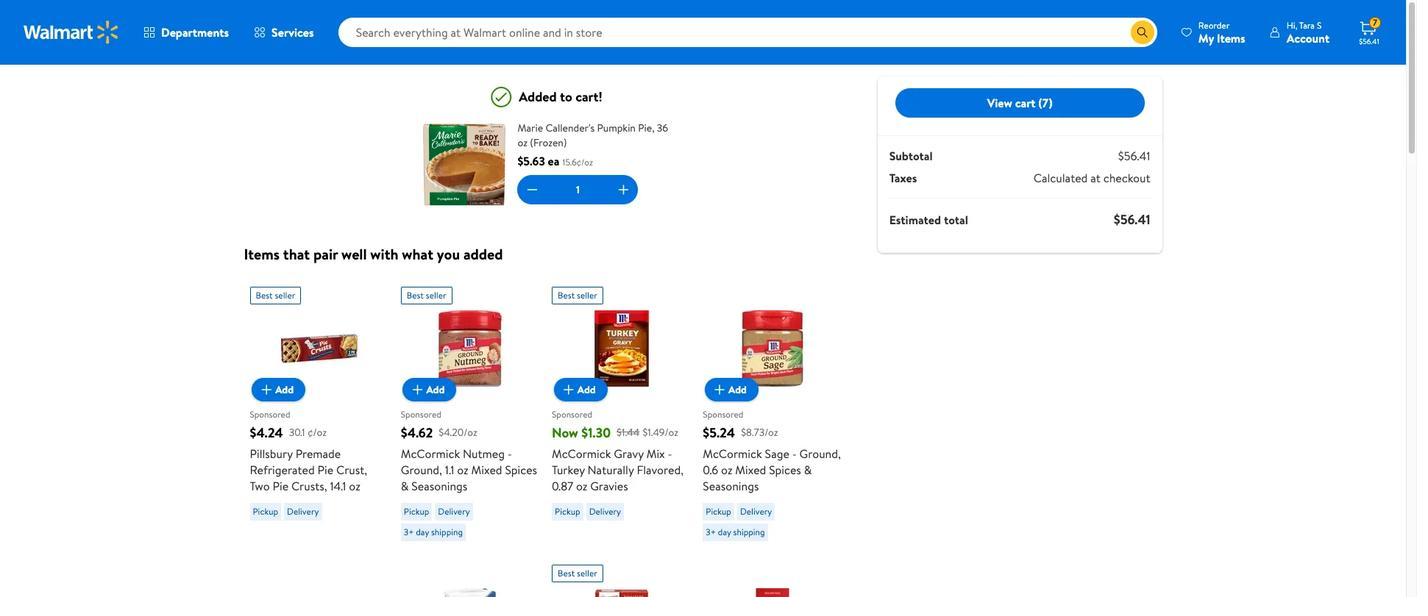 Task type: describe. For each thing, give the bounding box(es) containing it.
mixed for $4.62
[[472, 462, 502, 479]]

mix
[[647, 446, 665, 462]]

what
[[402, 244, 434, 264]]

7 $56.41
[[1360, 16, 1380, 46]]

pie,
[[638, 121, 655, 135]]

add for $4.62
[[427, 383, 445, 398]]

oz inside the marie callender's pumpkin pie, 36 oz (frozen) $5.63 ea 15.6¢/oz
[[518, 135, 528, 150]]

walmart image
[[24, 21, 119, 44]]

account
[[1287, 30, 1330, 46]]

increase quantity marie callender's pumpkin pie, 36 oz (frozen), current quantity 1 image
[[615, 181, 633, 199]]

$1.30
[[582, 424, 611, 442]]

sponsored now $1.30 $1.44 $1.49/oz mccormick gravy mix - turkey naturally flavored, 0.87 oz gravies
[[552, 408, 684, 495]]

items that pair well with what you added
[[244, 244, 503, 264]]

gravy
[[614, 446, 644, 462]]

view cart (7)
[[988, 95, 1053, 111]]

mccormick for $4.62
[[401, 446, 460, 462]]

my
[[1199, 30, 1215, 46]]

add to cart image inside $5.24 group
[[711, 381, 729, 399]]

spices for $5.24
[[769, 462, 802, 479]]

0 vertical spatial $56.41
[[1360, 36, 1380, 46]]

at
[[1091, 170, 1101, 186]]

add for $4.24
[[275, 383, 294, 398]]

items inside reorder my items
[[1218, 30, 1246, 46]]

add to cart image for $4.62
[[409, 381, 427, 399]]

$4.24
[[250, 424, 283, 442]]

naturally
[[588, 462, 634, 479]]

sponsored $4.24 30.1 ¢/oz pillsbury premade refrigerated pie crust, two pie crusts, 14.1 oz
[[250, 408, 367, 495]]

sponsored $4.62 $4.20/oz mccormick nutmeg - ground, 1.1 oz mixed spices & seasonings
[[401, 408, 537, 495]]

shipping for $4.62
[[431, 526, 463, 539]]

shipping for $5.24
[[734, 526, 765, 539]]

30.1
[[289, 425, 305, 440]]

hi, tara s account
[[1287, 19, 1330, 46]]

spices for $4.62
[[505, 462, 537, 479]]

Walmart Site-Wide search field
[[338, 18, 1158, 47]]

15.6¢/oz
[[563, 156, 593, 169]]

mccormick for $5.24
[[703, 446, 763, 462]]

premade
[[296, 446, 341, 462]]

pair
[[314, 244, 338, 264]]

sponsored for $4.24
[[250, 408, 290, 421]]

$4.24 group
[[250, 281, 389, 527]]

sponsored for $4.62
[[401, 408, 442, 421]]

gravies
[[591, 479, 628, 495]]

oz inside sponsored $4.24 30.1 ¢/oz pillsbury premade refrigerated pie crust, two pie crusts, 14.1 oz
[[349, 479, 361, 495]]

to
[[560, 87, 573, 106]]

seller for now
[[577, 289, 598, 302]]

add button for $4.62
[[403, 378, 457, 402]]

oz inside sponsored $4.62 $4.20/oz mccormick nutmeg - ground, 1.1 oz mixed spices & seasonings
[[457, 462, 469, 479]]

checkout
[[1104, 170, 1151, 186]]

well
[[342, 244, 367, 264]]

best seller for $4.24
[[256, 289, 295, 302]]

view
[[988, 95, 1013, 111]]

nutmeg
[[463, 446, 505, 462]]

$5.63
[[518, 153, 545, 169]]

sage
[[765, 446, 790, 462]]

sponsored for $5.24
[[703, 408, 744, 421]]

oz inside sponsored $5.24 $8.73/oz mccormick sage - ground, 0.6 oz mixed spices & seasonings
[[721, 462, 733, 479]]

add button inside $5.24 group
[[705, 378, 759, 402]]

14.1
[[330, 479, 346, 495]]

1
[[576, 183, 580, 197]]

now
[[552, 424, 579, 442]]

reorder
[[1199, 19, 1230, 31]]

day for $4.62
[[416, 526, 429, 539]]

flavored,
[[637, 462, 684, 479]]

add button for $4.24
[[252, 378, 306, 402]]

seasonings for $4.62
[[412, 479, 468, 495]]

add button for now
[[554, 378, 608, 402]]

delivery for $4.24
[[287, 506, 319, 518]]

mccormick inside sponsored now $1.30 $1.44 $1.49/oz mccormick gravy mix - turkey naturally flavored, 0.87 oz gravies
[[552, 446, 611, 462]]

crusts,
[[291, 479, 327, 495]]

¢/oz
[[308, 425, 327, 440]]

0.6
[[703, 462, 719, 479]]

that
[[283, 244, 310, 264]]

$56.41 for subtotal
[[1119, 148, 1151, 164]]

mixed for $5.24
[[736, 462, 767, 479]]

delivery for $4.62
[[438, 506, 470, 518]]

3+ day shipping for $5.24
[[706, 526, 765, 539]]

seller for $4.62
[[426, 289, 447, 302]]

(frozen)
[[530, 135, 567, 150]]

pumpkin
[[597, 121, 636, 135]]

add to cart image inside the now $1.30 group
[[560, 381, 578, 399]]

$5.24 group
[[703, 281, 843, 548]]

0 horizontal spatial pie
[[273, 479, 289, 495]]



Task type: locate. For each thing, give the bounding box(es) containing it.
spices inside sponsored $4.62 $4.20/oz mccormick nutmeg - ground, 1.1 oz mixed spices & seasonings
[[505, 462, 537, 479]]

$56.41 for estimated total
[[1114, 211, 1151, 229]]

add button inside $4.24 group
[[252, 378, 306, 402]]

pillsbury
[[250, 446, 293, 462]]

delivery for $5.24
[[741, 506, 773, 518]]

delivery inside $4.24 group
[[287, 506, 319, 518]]

- right 'nutmeg'
[[508, 446, 512, 462]]

2 mixed from the left
[[736, 462, 767, 479]]

3+ inside $5.24 group
[[706, 526, 716, 539]]

day for $5.24
[[718, 526, 732, 539]]

sponsored
[[250, 408, 290, 421], [401, 408, 442, 421], [552, 408, 593, 421], [703, 408, 744, 421]]

decrease quantity marie callender's pumpkin pie, 36 oz (frozen), current quantity 1 image
[[524, 181, 541, 199]]

oz right 0.87 at the bottom of the page
[[576, 479, 588, 495]]

1 horizontal spatial shipping
[[734, 526, 765, 539]]

1 horizontal spatial 3+ day shipping
[[706, 526, 765, 539]]

3+ day shipping inside $4.62 group
[[404, 526, 463, 539]]

1 spices from the left
[[505, 462, 537, 479]]

1 horizontal spatial mccormick
[[552, 446, 611, 462]]

& right sage
[[804, 462, 812, 479]]

pie right two
[[273, 479, 289, 495]]

- right sage
[[793, 446, 797, 462]]

departments
[[161, 24, 229, 40]]

3+ for $5.24
[[706, 526, 716, 539]]

sponsored up $5.24
[[703, 408, 744, 421]]

pickup for $4.62
[[404, 506, 429, 518]]

search icon image
[[1137, 27, 1149, 38]]

delivery down the "crusts,"
[[287, 506, 319, 518]]

add button
[[252, 378, 306, 402], [403, 378, 457, 402], [554, 378, 608, 402], [705, 378, 759, 402]]

-
[[508, 446, 512, 462], [668, 446, 673, 462], [793, 446, 797, 462]]

4 add button from the left
[[705, 378, 759, 402]]

best seller inside $4.62 group
[[407, 289, 447, 302]]

& inside sponsored $5.24 $8.73/oz mccormick sage - ground, 0.6 oz mixed spices & seasonings
[[804, 462, 812, 479]]

best inside best seller group
[[558, 568, 575, 580]]

1 horizontal spatial day
[[718, 526, 732, 539]]

oz inside sponsored now $1.30 $1.44 $1.49/oz mccormick gravy mix - turkey naturally flavored, 0.87 oz gravies
[[576, 479, 588, 495]]

0 horizontal spatial 3+ day shipping
[[404, 526, 463, 539]]

sponsored inside sponsored now $1.30 $1.44 $1.49/oz mccormick gravy mix - turkey naturally flavored, 0.87 oz gravies
[[552, 408, 593, 421]]

delivery inside the now $1.30 group
[[589, 506, 621, 518]]

best for now
[[558, 289, 575, 302]]

shipping inside $4.62 group
[[431, 526, 463, 539]]

& inside sponsored $4.62 $4.20/oz mccormick nutmeg - ground, 1.1 oz mixed spices & seasonings
[[401, 479, 409, 495]]

add up 30.1
[[275, 383, 294, 398]]

Search search field
[[338, 18, 1158, 47]]

pie left "crust,"
[[318, 462, 334, 479]]

$1.49/oz
[[643, 425, 679, 440]]

- inside sponsored now $1.30 $1.44 $1.49/oz mccormick gravy mix - turkey naturally flavored, 0.87 oz gravies
[[668, 446, 673, 462]]

add up $4.62
[[427, 383, 445, 398]]

1 mixed from the left
[[472, 462, 502, 479]]

3 add button from the left
[[554, 378, 608, 402]]

2 mccormick from the left
[[552, 446, 611, 462]]

ground,
[[800, 446, 841, 462], [401, 462, 442, 479]]

delivery down gravies
[[589, 506, 621, 518]]

1 horizontal spatial items
[[1218, 30, 1246, 46]]

seasonings inside sponsored $4.62 $4.20/oz mccormick nutmeg - ground, 1.1 oz mixed spices & seasonings
[[412, 479, 468, 495]]

3+ day shipping down 0.6
[[706, 526, 765, 539]]

ground, inside sponsored $5.24 $8.73/oz mccormick sage - ground, 0.6 oz mixed spices & seasonings
[[800, 446, 841, 462]]

$1.44
[[617, 425, 640, 440]]

1 seasonings from the left
[[412, 479, 468, 495]]

1 add from the left
[[275, 383, 294, 398]]

add to cart image up now
[[560, 381, 578, 399]]

1 horizontal spatial pie
[[318, 462, 334, 479]]

0 horizontal spatial 3+
[[404, 526, 414, 539]]

add to cart image inside $4.24 group
[[258, 381, 275, 399]]

delivery down sage
[[741, 506, 773, 518]]

add inside $5.24 group
[[729, 383, 747, 398]]

7
[[1374, 16, 1378, 29]]

departments button
[[131, 15, 242, 50]]

add button up $1.30
[[554, 378, 608, 402]]

callender's
[[546, 121, 595, 135]]

two
[[250, 479, 270, 495]]

pickup inside $5.24 group
[[706, 506, 732, 518]]

marie callender's pumpkin pie, 36 oz (frozen) $5.63 ea 15.6¢/oz
[[518, 121, 669, 169]]

hi,
[[1287, 19, 1298, 31]]

0 horizontal spatial items
[[244, 244, 280, 264]]

pickup inside $4.62 group
[[404, 506, 429, 518]]

calculated
[[1034, 170, 1088, 186]]

1.1
[[445, 462, 455, 479]]

0 horizontal spatial add to cart image
[[560, 381, 578, 399]]

- for $5.24
[[793, 446, 797, 462]]

1 horizontal spatial ground,
[[800, 446, 841, 462]]

best seller inside $4.24 group
[[256, 289, 295, 302]]

0 horizontal spatial mccormick
[[401, 446, 460, 462]]

1 shipping from the left
[[431, 526, 463, 539]]

sponsored inside sponsored $4.24 30.1 ¢/oz pillsbury premade refrigerated pie crust, two pie crusts, 14.1 oz
[[250, 408, 290, 421]]

2 add to cart image from the left
[[711, 381, 729, 399]]

4 sponsored from the left
[[703, 408, 744, 421]]

2 seasonings from the left
[[703, 479, 759, 495]]

$4.62
[[401, 424, 433, 442]]

3 sponsored from the left
[[552, 408, 593, 421]]

1 delivery from the left
[[287, 506, 319, 518]]

added
[[464, 244, 503, 264]]

& for $4.62
[[401, 479, 409, 495]]

- for $4.62
[[508, 446, 512, 462]]

3+ inside $4.62 group
[[404, 526, 414, 539]]

spices down $8.73/oz
[[769, 462, 802, 479]]

3 add from the left
[[578, 383, 596, 398]]

$56.41
[[1360, 36, 1380, 46], [1119, 148, 1151, 164], [1114, 211, 1151, 229]]

add for now
[[578, 383, 596, 398]]

2 3+ from the left
[[706, 526, 716, 539]]

- inside sponsored $5.24 $8.73/oz mccormick sage - ground, 0.6 oz mixed spices & seasonings
[[793, 446, 797, 462]]

best seller for $4.62
[[407, 289, 447, 302]]

best seller
[[256, 289, 295, 302], [407, 289, 447, 302], [558, 289, 598, 302], [558, 568, 598, 580]]

add to cart image inside $4.62 group
[[409, 381, 427, 399]]

ground, inside sponsored $4.62 $4.20/oz mccormick nutmeg - ground, 1.1 oz mixed spices & seasonings
[[401, 462, 442, 479]]

2 shipping from the left
[[734, 526, 765, 539]]

marie callender's pumpkin pie, 36 oz (frozen) image
[[424, 124, 506, 206]]

2 add to cart image from the left
[[409, 381, 427, 399]]

& left 1.1
[[401, 479, 409, 495]]

seller inside $4.62 group
[[426, 289, 447, 302]]

mccormick down $4.62
[[401, 446, 460, 462]]

1 horizontal spatial add to cart image
[[409, 381, 427, 399]]

add inside $4.62 group
[[427, 383, 445, 398]]

3+
[[404, 526, 414, 539], [706, 526, 716, 539]]

best seller inside group
[[558, 568, 598, 580]]

delivery inside $5.24 group
[[741, 506, 773, 518]]

$5.24
[[703, 424, 736, 442]]

delivery for now $1.30
[[589, 506, 621, 518]]

2 horizontal spatial -
[[793, 446, 797, 462]]

added
[[519, 87, 557, 106]]

taxes
[[890, 170, 917, 186]]

2 add from the left
[[427, 383, 445, 398]]

oz right 1.1
[[457, 462, 469, 479]]

$56.41 down 7
[[1360, 36, 1380, 46]]

sponsored up now
[[552, 408, 593, 421]]

1 mccormick from the left
[[401, 446, 460, 462]]

0 horizontal spatial shipping
[[431, 526, 463, 539]]

day
[[416, 526, 429, 539], [718, 526, 732, 539]]

items left that
[[244, 244, 280, 264]]

you
[[437, 244, 460, 264]]

sponsored inside sponsored $4.62 $4.20/oz mccormick nutmeg - ground, 1.1 oz mixed spices & seasonings
[[401, 408, 442, 421]]

services
[[272, 24, 314, 40]]

2 delivery from the left
[[438, 506, 470, 518]]

- inside sponsored $4.62 $4.20/oz mccormick nutmeg - ground, 1.1 oz mixed spices & seasonings
[[508, 446, 512, 462]]

3+ day shipping down 1.1
[[404, 526, 463, 539]]

3 delivery from the left
[[589, 506, 621, 518]]

mixed inside sponsored $5.24 $8.73/oz mccormick sage - ground, 0.6 oz mixed spices & seasonings
[[736, 462, 767, 479]]

0 horizontal spatial -
[[508, 446, 512, 462]]

add button up $4.62
[[403, 378, 457, 402]]

mixed inside sponsored $4.62 $4.20/oz mccormick nutmeg - ground, 1.1 oz mixed spices & seasonings
[[472, 462, 502, 479]]

36
[[657, 121, 669, 135]]

ground, right sage
[[800, 446, 841, 462]]

refrigerated
[[250, 462, 315, 479]]

best seller group
[[552, 560, 692, 598]]

cart!
[[576, 87, 603, 106]]

seasonings down $5.24
[[703, 479, 759, 495]]

mixed right 1.1
[[472, 462, 502, 479]]

turkey
[[552, 462, 585, 479]]

1 vertical spatial $56.41
[[1119, 148, 1151, 164]]

3+ day shipping for $4.62
[[404, 526, 463, 539]]

1 sponsored from the left
[[250, 408, 290, 421]]

2 add button from the left
[[403, 378, 457, 402]]

$56.41 down checkout
[[1114, 211, 1151, 229]]

pickup inside $4.24 group
[[253, 506, 278, 518]]

sponsored up $4.62
[[401, 408, 442, 421]]

oz
[[518, 135, 528, 150], [457, 462, 469, 479], [721, 462, 733, 479], [349, 479, 361, 495], [576, 479, 588, 495]]

4 pickup from the left
[[706, 506, 732, 518]]

best seller inside the now $1.30 group
[[558, 289, 598, 302]]

1 3+ from the left
[[404, 526, 414, 539]]

seasonings
[[412, 479, 468, 495], [703, 479, 759, 495]]

add up $1.30
[[578, 383, 596, 398]]

3+ day shipping
[[404, 526, 463, 539], [706, 526, 765, 539]]

1 vertical spatial items
[[244, 244, 280, 264]]

seasonings inside sponsored $5.24 $8.73/oz mccormick sage - ground, 0.6 oz mixed spices & seasonings
[[703, 479, 759, 495]]

0 horizontal spatial ground,
[[401, 462, 442, 479]]

1 add button from the left
[[252, 378, 306, 402]]

1 horizontal spatial spices
[[769, 462, 802, 479]]

oz up $5.63
[[518, 135, 528, 150]]

view cart (7) button
[[896, 88, 1145, 118]]

add button up $5.24
[[705, 378, 759, 402]]

seasonings down 'nutmeg'
[[412, 479, 468, 495]]

add to cart image up $5.24
[[711, 381, 729, 399]]

2 horizontal spatial mccormick
[[703, 446, 763, 462]]

&
[[804, 462, 812, 479], [401, 479, 409, 495]]

best for $4.24
[[256, 289, 273, 302]]

mccormick down $5.24
[[703, 446, 763, 462]]

items
[[1218, 30, 1246, 46], [244, 244, 280, 264]]

2 sponsored from the left
[[401, 408, 442, 421]]

ground, for $5.24
[[800, 446, 841, 462]]

1 day from the left
[[416, 526, 429, 539]]

best for $4.62
[[407, 289, 424, 302]]

pickup
[[253, 506, 278, 518], [404, 506, 429, 518], [555, 506, 581, 518], [706, 506, 732, 518]]

delivery down 1.1
[[438, 506, 470, 518]]

day inside $4.62 group
[[416, 526, 429, 539]]

4 delivery from the left
[[741, 506, 773, 518]]

mixed
[[472, 462, 502, 479], [736, 462, 767, 479]]

shipping
[[431, 526, 463, 539], [734, 526, 765, 539]]

mccormick inside sponsored $4.62 $4.20/oz mccormick nutmeg - ground, 1.1 oz mixed spices & seasonings
[[401, 446, 460, 462]]

mccormick
[[401, 446, 460, 462], [552, 446, 611, 462], [703, 446, 763, 462]]

$4.62 group
[[401, 281, 540, 548]]

add to cart image
[[258, 381, 275, 399], [409, 381, 427, 399]]

delivery inside $4.62 group
[[438, 506, 470, 518]]

seller
[[275, 289, 295, 302], [426, 289, 447, 302], [577, 289, 598, 302], [577, 568, 598, 580]]

add
[[275, 383, 294, 398], [427, 383, 445, 398], [578, 383, 596, 398], [729, 383, 747, 398]]

sponsored for now
[[552, 408, 593, 421]]

1 horizontal spatial &
[[804, 462, 812, 479]]

1 add to cart image from the left
[[258, 381, 275, 399]]

2 3+ day shipping from the left
[[706, 526, 765, 539]]

$56.41 up checkout
[[1119, 148, 1151, 164]]

spices right 'nutmeg'
[[505, 462, 537, 479]]

seller for $4.24
[[275, 289, 295, 302]]

cart
[[1016, 95, 1036, 111]]

add up $5.24
[[729, 383, 747, 398]]

0 horizontal spatial day
[[416, 526, 429, 539]]

4 add from the left
[[729, 383, 747, 398]]

3 mccormick from the left
[[703, 446, 763, 462]]

reorder my items
[[1199, 19, 1246, 46]]

pickup for now
[[555, 506, 581, 518]]

(7)
[[1039, 95, 1053, 111]]

add to cart image
[[560, 381, 578, 399], [711, 381, 729, 399]]

1 - from the left
[[508, 446, 512, 462]]

1 horizontal spatial -
[[668, 446, 673, 462]]

0.87
[[552, 479, 574, 495]]

add to cart image up $4.24
[[258, 381, 275, 399]]

add button inside the now $1.30 group
[[554, 378, 608, 402]]

- right mix
[[668, 446, 673, 462]]

seller inside group
[[577, 568, 598, 580]]

services button
[[242, 15, 327, 50]]

items right my
[[1218, 30, 1246, 46]]

0 horizontal spatial spices
[[505, 462, 537, 479]]

subtotal
[[890, 148, 933, 164]]

0 horizontal spatial &
[[401, 479, 409, 495]]

$8.73/oz
[[741, 425, 779, 440]]

best inside $4.62 group
[[407, 289, 424, 302]]

pie
[[318, 462, 334, 479], [273, 479, 289, 495]]

oz right '14.1'
[[349, 479, 361, 495]]

spices inside sponsored $5.24 $8.73/oz mccormick sage - ground, 0.6 oz mixed spices & seasonings
[[769, 462, 802, 479]]

spices
[[505, 462, 537, 479], [769, 462, 802, 479]]

3+ day shipping inside $5.24 group
[[706, 526, 765, 539]]

add inside $4.24 group
[[275, 383, 294, 398]]

1 add to cart image from the left
[[560, 381, 578, 399]]

ground, left 1.1
[[401, 462, 442, 479]]

total
[[944, 212, 969, 228]]

delivery
[[287, 506, 319, 518], [438, 506, 470, 518], [589, 506, 621, 518], [741, 506, 773, 518]]

add inside the now $1.30 group
[[578, 383, 596, 398]]

1 3+ day shipping from the left
[[404, 526, 463, 539]]

1 horizontal spatial add to cart image
[[711, 381, 729, 399]]

with
[[371, 244, 399, 264]]

tara
[[1300, 19, 1316, 31]]

pickup for $4.24
[[253, 506, 278, 518]]

estimated total
[[890, 212, 969, 228]]

2 vertical spatial $56.41
[[1114, 211, 1151, 229]]

sponsored inside sponsored $5.24 $8.73/oz mccormick sage - ground, 0.6 oz mixed spices & seasonings
[[703, 408, 744, 421]]

shipping inside $5.24 group
[[734, 526, 765, 539]]

3 - from the left
[[793, 446, 797, 462]]

3+ for $4.62
[[404, 526, 414, 539]]

ea
[[548, 153, 560, 169]]

seasonings for $5.24
[[703, 479, 759, 495]]

seller inside the now $1.30 group
[[577, 289, 598, 302]]

1 horizontal spatial seasonings
[[703, 479, 759, 495]]

add to cart image up $4.62
[[409, 381, 427, 399]]

add button up $4.24
[[252, 378, 306, 402]]

$4.20/oz
[[439, 425, 478, 440]]

2 pickup from the left
[[404, 506, 429, 518]]

2 - from the left
[[668, 446, 673, 462]]

0 vertical spatial items
[[1218, 30, 1246, 46]]

0 horizontal spatial seasonings
[[412, 479, 468, 495]]

best inside the now $1.30 group
[[558, 289, 575, 302]]

best
[[256, 289, 273, 302], [407, 289, 424, 302], [558, 289, 575, 302], [558, 568, 575, 580]]

1 horizontal spatial mixed
[[736, 462, 767, 479]]

sponsored $5.24 $8.73/oz mccormick sage - ground, 0.6 oz mixed spices & seasonings
[[703, 408, 841, 495]]

2 spices from the left
[[769, 462, 802, 479]]

sponsored up $4.24
[[250, 408, 290, 421]]

2 day from the left
[[718, 526, 732, 539]]

marie
[[518, 121, 543, 135]]

estimated
[[890, 212, 942, 228]]

day inside $5.24 group
[[718, 526, 732, 539]]

pickup inside the now $1.30 group
[[555, 506, 581, 518]]

seller inside $4.24 group
[[275, 289, 295, 302]]

mixed down $8.73/oz
[[736, 462, 767, 479]]

0 horizontal spatial add to cart image
[[258, 381, 275, 399]]

crust,
[[336, 462, 367, 479]]

add button inside $4.62 group
[[403, 378, 457, 402]]

added to cart!
[[519, 87, 603, 106]]

mccormick inside sponsored $5.24 $8.73/oz mccormick sage - ground, 0.6 oz mixed spices & seasonings
[[703, 446, 763, 462]]

mccormick down $1.30
[[552, 446, 611, 462]]

oz right 0.6
[[721, 462, 733, 479]]

3 pickup from the left
[[555, 506, 581, 518]]

best inside $4.24 group
[[256, 289, 273, 302]]

pickup for $5.24
[[706, 506, 732, 518]]

0 horizontal spatial mixed
[[472, 462, 502, 479]]

ground, for $4.62
[[401, 462, 442, 479]]

1 pickup from the left
[[253, 506, 278, 518]]

now $1.30 group
[[552, 281, 692, 527]]

best seller for now
[[558, 289, 598, 302]]

1 horizontal spatial 3+
[[706, 526, 716, 539]]

& for $5.24
[[804, 462, 812, 479]]

s
[[1318, 19, 1322, 31]]

calculated at checkout
[[1034, 170, 1151, 186]]

add to cart image for $4.24
[[258, 381, 275, 399]]



Task type: vqa. For each thing, say whether or not it's contained in the screenshot.
Santee,
no



